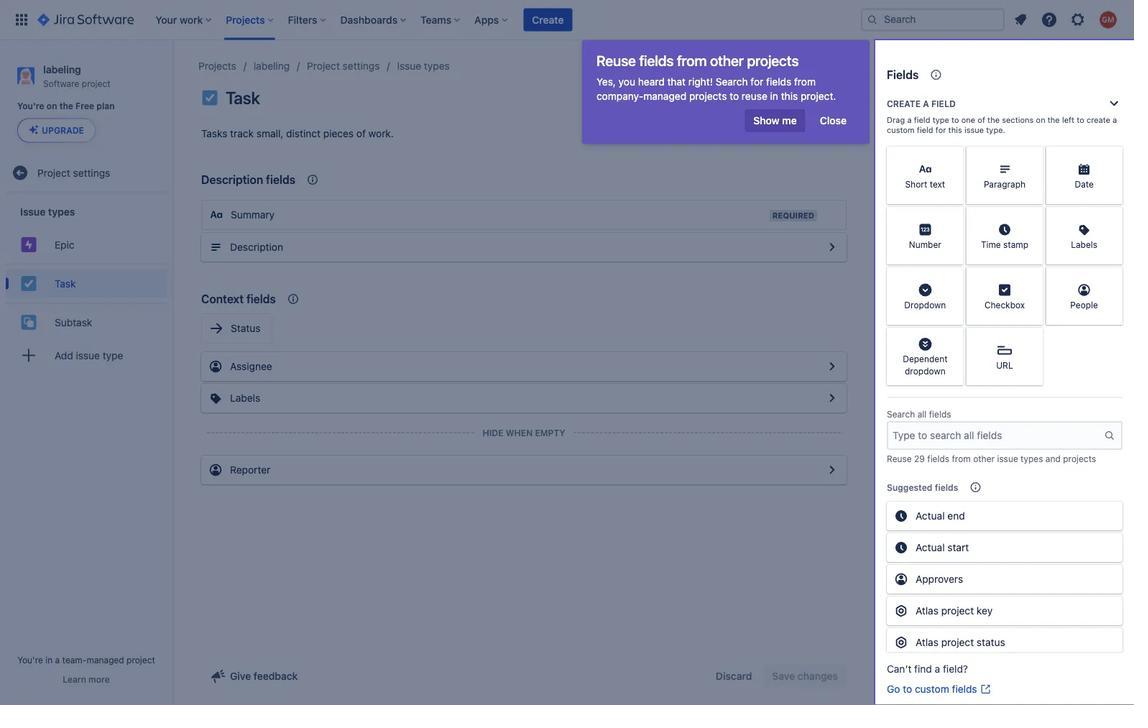 Task type: vqa. For each thing, say whether or not it's contained in the screenshot.
Create in the button
yes



Task type: describe. For each thing, give the bounding box(es) containing it.
this inside reuse fields from other projects yes, you heard that right! search for fields from company-managed projects to reuse in this project.
[[781, 90, 798, 102]]

company-
[[597, 90, 643, 102]]

description fields
[[201, 173, 295, 187]]

track
[[230, 128, 254, 139]]

edit workflow
[[748, 92, 812, 103]]

actual start button
[[887, 533, 1123, 562]]

you're in a team-managed project
[[17, 655, 155, 665]]

this inside drag a field type to one of the sections on the left to create a custom field for this issue type.
[[948, 125, 962, 135]]

atlas project key button
[[887, 596, 1123, 625]]

start
[[948, 542, 969, 553]]

feedback
[[254, 670, 298, 682]]

1 vertical spatial custom
[[915, 683, 949, 695]]

yes,
[[597, 76, 616, 88]]

reuse 29 fields from other issue types and projects
[[887, 453, 1096, 464]]

edit
[[748, 92, 766, 103]]

distinct
[[286, 128, 321, 139]]

this link will be opened in a new tab image
[[980, 683, 992, 695]]

more
[[88, 674, 110, 684]]

1 horizontal spatial task
[[226, 88, 260, 108]]

edit workflow button
[[725, 86, 821, 109]]

1 horizontal spatial project settings
[[307, 60, 380, 72]]

description button
[[201, 233, 847, 262]]

upgrade button
[[18, 119, 95, 142]]

suggested fields
[[887, 482, 958, 492]]

0 horizontal spatial of
[[356, 128, 366, 139]]

to right left
[[1077, 115, 1084, 125]]

in inside reuse fields from other projects yes, you heard that right! search for fields from company-managed projects to reuse in this project.
[[770, 90, 778, 102]]

that
[[667, 76, 686, 88]]

assignee button
[[201, 352, 847, 381]]

go to custom fields
[[887, 683, 977, 695]]

for inside drag a field type to one of the sections on the left to create a custom field for this issue type.
[[936, 125, 946, 135]]

fields right all
[[929, 409, 951, 419]]

more information about the context fields image
[[285, 290, 302, 308]]

heard
[[638, 76, 665, 88]]

create
[[1087, 115, 1110, 125]]

me
[[782, 115, 797, 126]]

pieces
[[323, 128, 354, 139]]

1 vertical spatial project settings
[[37, 167, 110, 179]]

29
[[914, 453, 925, 464]]

Search field
[[861, 8, 1005, 31]]

show me button
[[745, 109, 805, 132]]

task group
[[6, 263, 167, 302]]

description for description
[[230, 241, 283, 253]]

actual start
[[916, 542, 969, 553]]

reporter button
[[201, 456, 847, 484]]

to inside reuse fields from other projects yes, you heard that right! search for fields from company-managed projects to reuse in this project.
[[730, 90, 739, 102]]

1 vertical spatial types
[[48, 206, 75, 217]]

task inside group
[[55, 277, 76, 289]]

show
[[753, 115, 780, 126]]

projects link
[[198, 57, 236, 75]]

fields up heard
[[639, 52, 674, 69]]

open field configuration image for assignee
[[824, 358, 841, 375]]

text
[[930, 179, 945, 189]]

0 horizontal spatial managed
[[87, 655, 124, 665]]

team-
[[62, 655, 87, 665]]

give feedback button
[[201, 665, 306, 688]]

field for create
[[931, 98, 956, 109]]

0 vertical spatial issue
[[397, 60, 421, 72]]

dropdown
[[905, 366, 946, 376]]

atlas project status
[[916, 636, 1005, 648]]

other inside reuse fields from other projects yes, you heard that right! search for fields from company-managed projects to reuse in this project.
[[710, 52, 744, 69]]

2 vertical spatial field
[[917, 125, 933, 135]]

drag a field type to one of the sections on the left to create a custom field for this issue type.
[[887, 115, 1117, 135]]

and
[[1046, 453, 1061, 464]]

fields left more information about the suggested fields icon
[[935, 482, 958, 492]]

labels button
[[201, 384, 847, 413]]

give
[[230, 670, 251, 682]]

issue types for issue types link
[[397, 60, 450, 72]]

for inside reuse fields from other projects yes, you heard that right! search for fields from company-managed projects to reuse in this project.
[[751, 76, 764, 88]]

field for drag
[[914, 115, 930, 125]]

0 horizontal spatial project
[[37, 167, 70, 179]]

discard
[[716, 670, 752, 682]]

people
[[1070, 300, 1098, 310]]

2 horizontal spatial from
[[952, 453, 971, 464]]

add issue type
[[55, 349, 123, 361]]

issue types for group containing issue types
[[20, 206, 75, 217]]

stamp
[[1003, 239, 1028, 249]]

to left one
[[952, 115, 959, 125]]

0 horizontal spatial issue
[[20, 206, 46, 217]]

give feedback
[[230, 670, 298, 682]]

discard button
[[707, 665, 761, 688]]

dropdown
[[904, 300, 946, 310]]

2 horizontal spatial the
[[1048, 115, 1060, 125]]

labeling link
[[254, 57, 290, 75]]

0 horizontal spatial in
[[45, 655, 53, 665]]

go to custom fields link
[[887, 682, 992, 696]]

you
[[619, 76, 635, 88]]

left
[[1062, 115, 1075, 125]]

software
[[43, 78, 79, 88]]

url
[[996, 360, 1013, 370]]

2 vertical spatial projects
[[1063, 453, 1096, 464]]

epic link
[[6, 230, 167, 259]]

actual for actual end
[[916, 510, 945, 522]]

labeling for labeling
[[254, 60, 290, 72]]

actual end
[[916, 510, 965, 522]]

suggested
[[887, 482, 933, 492]]

checkbox
[[985, 300, 1025, 310]]

1 horizontal spatial types
[[424, 60, 450, 72]]

reuse fields from other projects yes, you heard that right! search for fields from company-managed projects to reuse in this project.
[[597, 52, 836, 102]]

learn more button
[[63, 673, 110, 685]]

project inside 'atlas project key' button
[[941, 605, 974, 617]]

approvers button
[[887, 565, 1123, 594]]

1 horizontal spatial projects
[[747, 52, 799, 69]]

actual end button
[[887, 502, 1123, 530]]

key
[[977, 605, 993, 617]]

fields left more information about the context fields image
[[266, 173, 295, 187]]

1 horizontal spatial other
[[973, 453, 995, 464]]

on inside drag a field type to one of the sections on the left to create a custom field for this issue type.
[[1036, 115, 1045, 125]]

approvers
[[916, 573, 963, 585]]

one
[[961, 115, 975, 125]]



Task type: locate. For each thing, give the bounding box(es) containing it.
0 horizontal spatial from
[[677, 52, 707, 69]]

0 vertical spatial issue
[[964, 125, 984, 135]]

for up reuse
[[751, 76, 764, 88]]

tasks
[[201, 128, 227, 139]]

settings
[[343, 60, 380, 72], [73, 167, 110, 179]]

0 vertical spatial on
[[47, 101, 57, 111]]

1 horizontal spatial settings
[[343, 60, 380, 72]]

0 horizontal spatial the
[[59, 101, 73, 111]]

project settings down 'upgrade'
[[37, 167, 110, 179]]

2 vertical spatial types
[[1021, 453, 1043, 464]]

1 vertical spatial of
[[356, 128, 366, 139]]

create inside button
[[532, 14, 564, 26]]

0 horizontal spatial types
[[48, 206, 75, 217]]

summary
[[231, 209, 275, 221]]

0 horizontal spatial create
[[532, 14, 564, 26]]

on right sections
[[1036, 115, 1045, 125]]

1 horizontal spatial project
[[307, 60, 340, 72]]

0 vertical spatial managed
[[643, 90, 686, 102]]

0 vertical spatial types
[[424, 60, 450, 72]]

from up project.
[[794, 76, 816, 88]]

of right one
[[978, 115, 985, 125]]

issue types up the epic
[[20, 206, 75, 217]]

description for description fields
[[201, 173, 263, 187]]

group containing issue types
[[6, 193, 167, 378]]

2 horizontal spatial projects
[[1063, 453, 1096, 464]]

1 open field configuration image from the top
[[824, 239, 841, 256]]

2 actual from the top
[[916, 542, 945, 553]]

1 vertical spatial in
[[45, 655, 53, 665]]

issue types link
[[397, 57, 450, 75]]

this up me
[[781, 90, 798, 102]]

type.
[[986, 125, 1005, 135]]

0 vertical spatial other
[[710, 52, 744, 69]]

to right 'go'
[[903, 683, 912, 695]]

task link
[[6, 269, 167, 298]]

drag
[[887, 115, 905, 125]]

0 vertical spatial for
[[751, 76, 764, 88]]

project right team-
[[127, 655, 155, 665]]

0 vertical spatial this
[[781, 90, 798, 102]]

of left work.
[[356, 128, 366, 139]]

1 you're from the top
[[17, 101, 44, 111]]

1 horizontal spatial on
[[1036, 115, 1045, 125]]

labels down assignee
[[230, 392, 260, 404]]

custom right 'go'
[[915, 683, 949, 695]]

1 vertical spatial task
[[55, 277, 76, 289]]

primary element
[[9, 0, 861, 40]]

1 horizontal spatial reuse
[[887, 453, 912, 464]]

1 atlas from the top
[[916, 605, 939, 617]]

atlas down atlas project key
[[916, 636, 939, 648]]

of
[[978, 115, 985, 125], [356, 128, 366, 139]]

labels up people in the right top of the page
[[1071, 239, 1098, 249]]

1 horizontal spatial issue types
[[397, 60, 450, 72]]

atlas inside atlas project status button
[[916, 636, 939, 648]]

in
[[770, 90, 778, 102], [45, 655, 53, 665]]

1 vertical spatial issue types
[[20, 206, 75, 217]]

actual left start
[[916, 542, 945, 553]]

dependent
[[903, 354, 948, 364]]

1 vertical spatial actual
[[916, 542, 945, 553]]

fields left more information about the context fields icon
[[246, 292, 276, 306]]

open field configuration image inside description button
[[824, 239, 841, 256]]

0 horizontal spatial issue
[[76, 349, 100, 361]]

you're for you're on the free plan
[[17, 101, 44, 111]]

2 horizontal spatial types
[[1021, 453, 1043, 464]]

this down one
[[948, 125, 962, 135]]

type down subtask link
[[103, 349, 123, 361]]

create button
[[523, 8, 572, 31]]

fields right 29
[[927, 453, 949, 464]]

subtask
[[55, 316, 92, 328]]

1 horizontal spatial of
[[978, 115, 985, 125]]

issue types inside group
[[20, 206, 75, 217]]

open field configuration image for reporter
[[824, 461, 841, 479]]

1 horizontal spatial project settings link
[[307, 57, 380, 75]]

custom down the "drag" in the top right of the page
[[887, 125, 915, 135]]

search all fields
[[887, 409, 951, 419]]

projects right the and
[[1063, 453, 1096, 464]]

0 vertical spatial in
[[770, 90, 778, 102]]

custom inside drag a field type to one of the sections on the left to create a custom field for this issue type.
[[887, 125, 915, 135]]

you're for you're in a team-managed project
[[17, 655, 43, 665]]

this link will be opened in a new tab image
[[980, 683, 992, 695]]

1 actual from the top
[[916, 510, 945, 522]]

types up the epic
[[48, 206, 75, 217]]

0 vertical spatial actual
[[916, 510, 945, 522]]

description inside button
[[230, 241, 283, 253]]

more information about the suggested fields image
[[967, 479, 984, 496]]

actual left end
[[916, 510, 945, 522]]

fields up edit workflow
[[766, 76, 791, 88]]

0 horizontal spatial this
[[781, 90, 798, 102]]

1 vertical spatial type
[[103, 349, 123, 361]]

reuse
[[742, 90, 767, 102]]

issue inside drag a field type to one of the sections on the left to create a custom field for this issue type.
[[964, 125, 984, 135]]

atlas project key
[[916, 605, 993, 617]]

0 vertical spatial search
[[716, 76, 748, 88]]

status
[[977, 636, 1005, 648]]

issue right add
[[76, 349, 100, 361]]

0 vertical spatial type
[[933, 115, 949, 125]]

required
[[772, 211, 814, 220]]

atlas inside 'atlas project key' button
[[916, 605, 939, 617]]

projects down right! on the right top
[[689, 90, 727, 102]]

issue down primary 'element'
[[397, 60, 421, 72]]

description down summary
[[230, 241, 283, 253]]

time stamp
[[981, 239, 1028, 249]]

date
[[1075, 179, 1094, 189]]

issue up epic link
[[20, 206, 46, 217]]

1 vertical spatial for
[[936, 125, 946, 135]]

1 horizontal spatial the
[[988, 115, 1000, 125]]

0 horizontal spatial for
[[751, 76, 764, 88]]

open field configuration image inside assignee button
[[824, 358, 841, 375]]

issue type icon image
[[201, 89, 218, 106]]

project settings link down 'upgrade'
[[6, 158, 167, 187]]

create a field
[[887, 98, 956, 109]]

1 vertical spatial other
[[973, 453, 995, 464]]

project up plan
[[82, 78, 110, 88]]

project settings link up pieces on the top left of the page
[[307, 57, 380, 75]]

context fields
[[201, 292, 276, 306]]

reuse up the yes,
[[597, 52, 636, 69]]

managed down that
[[643, 90, 686, 102]]

fields left this link will be opened in a new tab image
[[952, 683, 977, 695]]

project down upgrade button
[[37, 167, 70, 179]]

search inside reuse fields from other projects yes, you heard that right! search for fields from company-managed projects to reuse in this project.
[[716, 76, 748, 88]]

0 horizontal spatial on
[[47, 101, 57, 111]]

in right the edit
[[770, 90, 778, 102]]

Type to search all fields text field
[[888, 423, 1104, 448], [888, 423, 1104, 448]]

project settings up pieces on the top left of the page
[[307, 60, 380, 72]]

for down create a field
[[936, 125, 946, 135]]

reuse
[[597, 52, 636, 69], [887, 453, 912, 464]]

1 vertical spatial projects
[[689, 90, 727, 102]]

issue down one
[[964, 125, 984, 135]]

1 vertical spatial create
[[887, 98, 921, 109]]

0 vertical spatial description
[[201, 173, 263, 187]]

0 horizontal spatial projects
[[689, 90, 727, 102]]

0 horizontal spatial settings
[[73, 167, 110, 179]]

other up more information about the suggested fields icon
[[973, 453, 995, 464]]

project down atlas project key
[[941, 636, 974, 648]]

search up reuse
[[716, 76, 748, 88]]

create for create
[[532, 14, 564, 26]]

projects up edit workflow button
[[747, 52, 799, 69]]

1 vertical spatial managed
[[87, 655, 124, 665]]

on up upgrade button
[[47, 101, 57, 111]]

find
[[914, 663, 932, 675], [914, 663, 932, 675]]

2 vertical spatial issue
[[997, 453, 1018, 464]]

in left team-
[[45, 655, 53, 665]]

0 horizontal spatial labeling
[[43, 63, 81, 75]]

custom
[[887, 125, 915, 135], [915, 683, 949, 695]]

no restrictions image
[[826, 89, 844, 106]]

0 horizontal spatial task
[[55, 277, 76, 289]]

open field configuration image inside reporter button
[[824, 461, 841, 479]]

of inside drag a field type to one of the sections on the left to create a custom field for this issue type.
[[978, 115, 985, 125]]

labeling right the projects on the top left of the page
[[254, 60, 290, 72]]

upgrade
[[42, 125, 84, 135]]

1 vertical spatial this
[[948, 125, 962, 135]]

labeling inside labeling software project
[[43, 63, 81, 75]]

atlas for atlas project status
[[916, 636, 939, 648]]

short
[[905, 179, 927, 189]]

from
[[677, 52, 707, 69], [794, 76, 816, 88], [952, 453, 971, 464]]

right!
[[688, 76, 713, 88]]

reuse left 29
[[887, 453, 912, 464]]

dependent dropdown
[[903, 354, 948, 376]]

1 vertical spatial settings
[[73, 167, 110, 179]]

from up right! on the right top
[[677, 52, 707, 69]]

0 vertical spatial custom
[[887, 125, 915, 135]]

end
[[948, 510, 965, 522]]

projects
[[198, 60, 236, 72]]

status
[[231, 322, 260, 334]]

show me
[[753, 115, 797, 126]]

search image
[[867, 14, 878, 26]]

type
[[933, 115, 949, 125], [103, 349, 123, 361]]

small,
[[256, 128, 283, 139]]

number
[[909, 239, 941, 249]]

search
[[716, 76, 748, 88], [887, 409, 915, 419]]

other up right! on the right top
[[710, 52, 744, 69]]

subtask link
[[6, 308, 167, 337]]

types down primary 'element'
[[424, 60, 450, 72]]

1 vertical spatial issue
[[20, 206, 46, 217]]

labels inside button
[[230, 392, 260, 404]]

description up summary
[[201, 173, 263, 187]]

time
[[981, 239, 1001, 249]]

create banner
[[0, 0, 1134, 40]]

1 horizontal spatial labels
[[1071, 239, 1098, 249]]

sections
[[1002, 115, 1034, 125]]

group
[[6, 193, 167, 378]]

tasks track small, distinct pieces of work.
[[201, 128, 394, 139]]

type down create a field
[[933, 115, 949, 125]]

managed inside reuse fields from other projects yes, you heard that right! search for fields from company-managed projects to reuse in this project.
[[643, 90, 686, 102]]

jira software image
[[37, 11, 134, 28], [37, 11, 134, 28]]

epic
[[55, 239, 74, 250]]

learn
[[63, 674, 86, 684]]

1 horizontal spatial managed
[[643, 90, 686, 102]]

field
[[931, 98, 956, 109], [914, 115, 930, 125], [917, 125, 933, 135]]

plan
[[97, 101, 115, 111]]

0 vertical spatial reuse
[[597, 52, 636, 69]]

0 vertical spatial of
[[978, 115, 985, 125]]

0 vertical spatial task
[[226, 88, 260, 108]]

atlas
[[916, 605, 939, 617], [916, 636, 939, 648]]

work.
[[368, 128, 394, 139]]

1 vertical spatial labels
[[230, 392, 260, 404]]

paragraph
[[984, 179, 1026, 189]]

reuse inside reuse fields from other projects yes, you heard that right! search for fields from company-managed projects to reuse in this project.
[[597, 52, 636, 69]]

issue left the and
[[997, 453, 1018, 464]]

0 vertical spatial atlas
[[916, 605, 939, 617]]

2 atlas from the top
[[916, 636, 939, 648]]

2 you're from the top
[[17, 655, 43, 665]]

labels
[[1071, 239, 1098, 249], [230, 392, 260, 404]]

1 vertical spatial on
[[1036, 115, 1045, 125]]

atlas for atlas project key
[[916, 605, 939, 617]]

short text
[[905, 179, 945, 189]]

1 horizontal spatial search
[[887, 409, 915, 419]]

1 horizontal spatial type
[[933, 115, 949, 125]]

0 vertical spatial project
[[307, 60, 340, 72]]

0 horizontal spatial other
[[710, 52, 744, 69]]

you're left team-
[[17, 655, 43, 665]]

1 vertical spatial you're
[[17, 655, 43, 665]]

4 open field configuration image from the top
[[824, 461, 841, 479]]

open field configuration image inside labels button
[[824, 390, 841, 407]]

on
[[47, 101, 57, 111], [1036, 115, 1045, 125]]

0 horizontal spatial type
[[103, 349, 123, 361]]

task
[[226, 88, 260, 108], [55, 277, 76, 289]]

issue types down primary 'element'
[[397, 60, 450, 72]]

1 horizontal spatial labeling
[[254, 60, 290, 72]]

0 vertical spatial field
[[931, 98, 956, 109]]

1 vertical spatial search
[[887, 409, 915, 419]]

types left the and
[[1021, 453, 1043, 464]]

context
[[201, 292, 244, 306]]

a
[[923, 98, 929, 109], [907, 115, 912, 125], [1113, 115, 1117, 125], [55, 655, 60, 665], [935, 663, 940, 675], [935, 663, 940, 675]]

0 vertical spatial you're
[[17, 101, 44, 111]]

1 vertical spatial from
[[794, 76, 816, 88]]

2 open field configuration image from the top
[[824, 358, 841, 375]]

open field configuration image
[[824, 239, 841, 256], [824, 358, 841, 375], [824, 390, 841, 407], [824, 461, 841, 479]]

0 horizontal spatial project settings link
[[6, 158, 167, 187]]

labeling up software at the top
[[43, 63, 81, 75]]

you're up upgrade button
[[17, 101, 44, 111]]

project settings
[[307, 60, 380, 72], [37, 167, 110, 179]]

project inside labeling software project
[[82, 78, 110, 88]]

1 vertical spatial atlas
[[916, 636, 939, 648]]

close button
[[811, 109, 855, 132]]

add issue type image
[[20, 347, 37, 364]]

settings left issue types link
[[343, 60, 380, 72]]

0 vertical spatial from
[[677, 52, 707, 69]]

atlas project status button
[[887, 628, 1123, 657]]

1 horizontal spatial issue
[[964, 125, 984, 135]]

1 horizontal spatial this
[[948, 125, 962, 135]]

learn more
[[63, 674, 110, 684]]

3 open field configuration image from the top
[[824, 390, 841, 407]]

project left key
[[941, 605, 974, 617]]

other
[[710, 52, 744, 69], [973, 453, 995, 464]]

task right the issue type icon in the top of the page
[[226, 88, 260, 108]]

open field configuration image for description
[[824, 239, 841, 256]]

managed up more
[[87, 655, 124, 665]]

0 vertical spatial labels
[[1071, 239, 1098, 249]]

project right labeling link
[[307, 60, 340, 72]]

1 horizontal spatial create
[[887, 98, 921, 109]]

type inside "button"
[[103, 349, 123, 361]]

the up type.
[[988, 115, 1000, 125]]

add issue type button
[[6, 341, 167, 370]]

1 vertical spatial issue
[[76, 349, 100, 361]]

the left left
[[1048, 115, 1060, 125]]

all
[[918, 409, 927, 419]]

more information about the fields image
[[927, 66, 945, 83]]

project
[[82, 78, 110, 88], [941, 605, 974, 617], [941, 636, 974, 648], [127, 655, 155, 665]]

type inside drag a field type to one of the sections on the left to create a custom field for this issue type.
[[933, 115, 949, 125]]

labeling for labeling software project
[[43, 63, 81, 75]]

actual for actual start
[[916, 542, 945, 553]]

0 horizontal spatial issue types
[[20, 206, 75, 217]]

more information about the context fields image
[[304, 171, 321, 188]]

search left all
[[887, 409, 915, 419]]

task down the epic
[[55, 277, 76, 289]]

the left free
[[59, 101, 73, 111]]

project
[[307, 60, 340, 72], [37, 167, 70, 179]]

to left reuse
[[730, 90, 739, 102]]

1 vertical spatial project
[[37, 167, 70, 179]]

description
[[201, 173, 263, 187], [230, 241, 283, 253]]

open field configuration image for labels
[[824, 390, 841, 407]]

project inside atlas project status button
[[941, 636, 974, 648]]

fields
[[887, 68, 919, 82]]

can't
[[887, 663, 912, 675], [887, 663, 912, 675]]

atlas down approvers
[[916, 605, 939, 617]]

free
[[76, 101, 94, 111]]

issue inside "button"
[[76, 349, 100, 361]]

for
[[751, 76, 764, 88], [936, 125, 946, 135]]

settings down 'upgrade'
[[73, 167, 110, 179]]

reuse for fields
[[597, 52, 636, 69]]

0 vertical spatial projects
[[747, 52, 799, 69]]

2 vertical spatial from
[[952, 453, 971, 464]]

1 horizontal spatial in
[[770, 90, 778, 102]]

types
[[424, 60, 450, 72], [48, 206, 75, 217], [1021, 453, 1043, 464]]

create for create a field
[[887, 98, 921, 109]]

projects
[[747, 52, 799, 69], [689, 90, 727, 102], [1063, 453, 1096, 464]]

labeling software project
[[43, 63, 110, 88]]

project settings link
[[307, 57, 380, 75], [6, 158, 167, 187]]

reuse for 29
[[887, 453, 912, 464]]

project.
[[801, 90, 836, 102]]

you're
[[17, 101, 44, 111], [17, 655, 43, 665]]

from up more information about the suggested fields icon
[[952, 453, 971, 464]]

1 horizontal spatial issue
[[397, 60, 421, 72]]

0 vertical spatial project settings
[[307, 60, 380, 72]]

issue
[[964, 125, 984, 135], [76, 349, 100, 361], [997, 453, 1018, 464]]

add
[[55, 349, 73, 361]]



